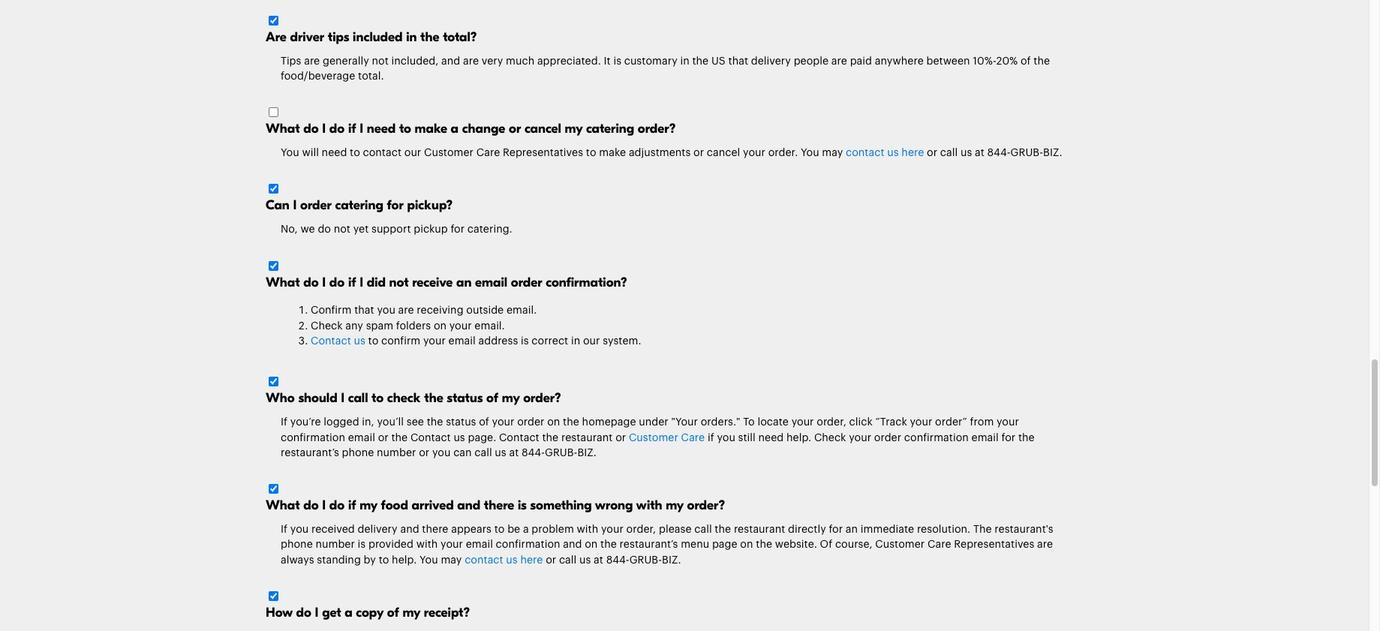 Task type: vqa. For each thing, say whether or not it's contained in the screenshot.
$4.49
no



Task type: describe. For each thing, give the bounding box(es) containing it.
is up be
[[518, 498, 527, 513]]

you inside if you received delivery and there appears to be a problem with your order, please call the restaurant directly for an immediate resolution. the restaurant's phone number is provided with your email confirmation and on the restaurant's menu page on the website. of course, customer care representatives are always standing by to help. you may
[[290, 525, 309, 535]]

1 horizontal spatial 844-
[[606, 555, 629, 566]]

total?
[[443, 29, 477, 45]]

confirm that you are receiving outside email. check any spam folders on your email. contact us to confirm your email address is correct in our system.
[[311, 306, 641, 347]]

0 horizontal spatial here
[[520, 555, 543, 566]]

if inside "if you still need help. check your order confirmation email for the restaurant's phone number or you can call us at 844-grub-biz."
[[708, 433, 714, 443]]

folders
[[396, 321, 431, 332]]

menu
[[681, 540, 709, 550]]

confirm
[[381, 336, 421, 347]]

to left be
[[494, 525, 505, 535]]

delivery inside if you received delivery and there appears to be a problem with your order, please call the restaurant directly for an immediate resolution. the restaurant's phone number is provided with your email confirmation and on the restaurant's menu page on the website. of course, customer care representatives are always standing by to help. you may
[[358, 525, 398, 535]]

homepage
[[582, 417, 636, 428]]

i right can
[[293, 198, 297, 213]]

"track
[[876, 417, 907, 428]]

confirmation?
[[546, 274, 627, 290]]

by
[[364, 555, 376, 566]]

get
[[322, 605, 341, 621]]

1 vertical spatial make
[[599, 148, 626, 158]]

not for included
[[372, 56, 389, 67]]

to up in,
[[372, 391, 384, 406]]

what for what do i do if i did not receive an email order confirmation?
[[266, 274, 300, 290]]

if for what do i do if my food arrived and there is something wrong with my order?
[[348, 498, 356, 513]]

0 horizontal spatial cancel
[[525, 121, 561, 137]]

can
[[266, 198, 290, 213]]

should
[[298, 391, 337, 406]]

email inside confirm that you are receiving outside email. check any spam folders on your email. contact us to confirm your email address is correct in our system.
[[449, 336, 476, 347]]

if for what
[[281, 525, 288, 535]]

1 horizontal spatial care
[[681, 433, 705, 443]]

1 vertical spatial need
[[322, 148, 347, 158]]

did
[[367, 274, 386, 290]]

what do i do if i did not receive an email order confirmation?
[[266, 274, 627, 290]]

your right locate
[[792, 417, 814, 428]]

paid
[[850, 56, 872, 67]]

tips are generally not included, and are very much appreciated. it is customary in the us that delivery people are paid anywhere between 10%-20% of the food/beverage total.
[[281, 56, 1050, 82]]

call inside if you received delivery and there appears to be a problem with your order, please call the restaurant directly for an immediate resolution. the restaurant's phone number is provided with your email confirmation and on the restaurant's menu page on the website. of course, customer care representatives are always standing by to help. you may
[[694, 525, 712, 535]]

0 vertical spatial in
[[406, 29, 417, 45]]

0 horizontal spatial our
[[404, 148, 421, 158]]

i up confirm
[[322, 274, 326, 290]]

appears
[[451, 525, 492, 535]]

1 vertical spatial customer
[[629, 433, 678, 443]]

what do i do if my food arrived and there is something wrong with my order?
[[266, 498, 725, 513]]

total.
[[358, 71, 384, 82]]

number inside if you received delivery and there appears to be a problem with your order, please call the restaurant directly for an immediate resolution. the restaurant's phone number is provided with your email confirmation and on the restaurant's menu page on the website. of course, customer care representatives are always standing by to help. you may
[[316, 540, 355, 550]]

click
[[849, 417, 873, 428]]

of inside tips are generally not included, and are very much appreciated. it is customary in the us that delivery people are paid anywhere between 10%-20% of the food/beverage total.
[[1021, 56, 1031, 67]]

food
[[381, 498, 408, 513]]

directly
[[788, 525, 826, 535]]

orders."
[[701, 417, 740, 428]]

course,
[[835, 540, 873, 550]]

anywhere
[[875, 56, 924, 67]]

no, we do not yet support pickup for catering.
[[281, 225, 512, 235]]

to inside confirm that you are receiving outside email. check any spam folders on your email. contact us to confirm your email address is correct in our system.
[[368, 336, 379, 347]]

order? for cancel
[[638, 121, 676, 137]]

to right will
[[350, 148, 360, 158]]

the inside "if you still need help. check your order confirmation email for the restaurant's phone number or you can call us at 844-grub-biz."
[[1018, 433, 1035, 443]]

your right from
[[997, 417, 1019, 428]]

food/beverage
[[281, 71, 355, 82]]

my up please at the bottom
[[666, 498, 684, 513]]

immediate
[[861, 525, 914, 535]]

you inside if you received delivery and there appears to be a problem with your order, please call the restaurant directly for an immediate resolution. the restaurant's phone number is provided with your email confirmation and on the restaurant's menu page on the website. of course, customer care representatives are always standing by to help. you may
[[420, 555, 438, 566]]

catering.
[[467, 225, 512, 235]]

0 vertical spatial biz.
[[1043, 148, 1062, 158]]

0 vertical spatial customer
[[424, 148, 474, 158]]

representatives inside if you received delivery and there appears to be a problem with your order, please call the restaurant directly for an immediate resolution. the restaurant's phone number is provided with your email confirmation and on the restaurant's menu page on the website. of course, customer care representatives are always standing by to help. you may
[[954, 540, 1035, 550]]

always
[[281, 555, 314, 566]]

if for who
[[281, 417, 288, 428]]

are inside if you received delivery and there appears to be a problem with your order, please call the restaurant directly for an immediate resolution. the restaurant's phone number is provided with your email confirmation and on the restaurant's menu page on the website. of course, customer care representatives are always standing by to help. you may
[[1037, 540, 1053, 550]]

confirmation inside "if you still need help. check your order confirmation email for the restaurant's phone number or you can call us at 844-grub-biz."
[[904, 433, 969, 443]]

order inside if you're logged in, you'll see the status of your order on the homepage under "your orders." to locate your order, click "track your order" from your confirmation email or the contact us page. contact the restaurant or
[[517, 417, 545, 428]]

10%-
[[973, 56, 996, 67]]

no,
[[281, 225, 298, 235]]

0 horizontal spatial order?
[[523, 391, 561, 406]]

status for my
[[447, 391, 483, 406]]

much
[[506, 56, 535, 67]]

1 vertical spatial with
[[577, 525, 598, 535]]

you down orders." on the right of page
[[717, 433, 735, 443]]

your down appears
[[441, 540, 463, 550]]

you left can
[[432, 448, 451, 458]]

0 vertical spatial may
[[822, 148, 843, 158]]

email up outside
[[475, 274, 507, 290]]

something
[[530, 498, 592, 513]]

customer care
[[629, 433, 705, 443]]

if for what do i do if i did not receive an email order confirmation?
[[348, 274, 356, 290]]

on right "page"
[[740, 540, 753, 550]]

2 horizontal spatial contact
[[846, 148, 885, 158]]

0 vertical spatial 844-
[[987, 148, 1011, 158]]

arrived
[[412, 498, 454, 513]]

a for be
[[523, 525, 529, 535]]

check inside confirm that you are receiving outside email. check any spam folders on your email. contact us to confirm your email address is correct in our system.
[[311, 321, 343, 332]]

to right by
[[379, 555, 389, 566]]

we
[[301, 225, 315, 235]]

contact us here link for catering
[[846, 148, 924, 158]]

pickup?
[[407, 198, 453, 213]]

contact inside confirm that you are receiving outside email. check any spam folders on your email. contact us to confirm your email address is correct in our system.
[[311, 336, 351, 347]]

call inside "if you still need help. check your order confirmation email for the restaurant's phone number or you can call us at 844-grub-biz."
[[475, 448, 492, 458]]

still
[[738, 433, 756, 443]]

and up appears
[[457, 498, 480, 513]]

2 vertical spatial biz.
[[662, 555, 681, 566]]

and up contact us here or call us at 844-grub-biz. at left bottom
[[563, 540, 582, 550]]

i down food/beverage
[[322, 121, 326, 137]]

receiving
[[417, 306, 464, 316]]

and inside tips are generally not included, and are very much appreciated. it is customary in the us that delivery people are paid anywhere between 10%-20% of the food/beverage total.
[[441, 56, 460, 67]]

receive
[[412, 274, 453, 290]]

logged
[[324, 417, 359, 428]]

my down address
[[502, 391, 520, 406]]

my left the receipt?
[[403, 605, 420, 621]]

1 vertical spatial email.
[[475, 321, 505, 332]]

0 vertical spatial there
[[484, 498, 514, 513]]

0 vertical spatial an
[[456, 274, 472, 290]]

under
[[639, 417, 669, 428]]

1 horizontal spatial contact
[[410, 433, 451, 443]]

0 vertical spatial email.
[[507, 306, 537, 316]]

tips
[[281, 56, 301, 67]]

system.
[[603, 336, 641, 347]]

that inside tips are generally not included, and are very much appreciated. it is customary in the us that delivery people are paid anywhere between 10%-20% of the food/beverage total.
[[728, 56, 748, 67]]

on inside if you're logged in, you'll see the status of your order on the homepage under "your orders." to locate your order, click "track your order" from your confirmation email or the contact us page. contact the restaurant or
[[547, 417, 560, 428]]

from
[[970, 417, 994, 428]]

support
[[372, 225, 411, 235]]

how do i get a copy of my receipt?
[[266, 605, 470, 621]]

1 horizontal spatial at
[[594, 555, 603, 566]]

2 horizontal spatial contact
[[499, 433, 539, 443]]

email inside "if you still need help. check your order confirmation email for the restaurant's phone number or you can call us at 844-grub-biz."
[[972, 433, 999, 443]]

phone inside if you received delivery and there appears to be a problem with your order, please call the restaurant directly for an immediate resolution. the restaurant's phone number is provided with your email confirmation and on the restaurant's menu page on the website. of course, customer care representatives are always standing by to help. you may
[[281, 540, 313, 550]]

i up 'logged'
[[341, 391, 345, 406]]

customer inside if you received delivery and there appears to be a problem with your order, please call the restaurant directly for an immediate resolution. the restaurant's phone number is provided with your email confirmation and on the restaurant's menu page on the website. of course, customer care representatives are always standing by to help. you may
[[875, 540, 925, 550]]

change
[[462, 121, 505, 137]]

2 horizontal spatial at
[[975, 148, 985, 158]]

appreciated.
[[537, 56, 601, 67]]

to
[[743, 417, 755, 428]]

people
[[794, 56, 829, 67]]

biz. inside "if you still need help. check your order confirmation email for the restaurant's phone number or you can call us at 844-grub-biz."
[[578, 448, 597, 458]]

help. inside if you received delivery and there appears to be a problem with your order, please call the restaurant directly for an immediate resolution. the restaurant's phone number is provided with your email confirmation and on the restaurant's menu page on the website. of course, customer care representatives are always standing by to help. you may
[[392, 555, 417, 566]]

1 horizontal spatial contact
[[465, 555, 503, 566]]

us inside if you're logged in, you'll see the status of your order on the homepage under "your orders." to locate your order, click "track your order" from your confirmation email or the contact us page. contact the restaurant or
[[454, 433, 465, 443]]

0 horizontal spatial with
[[416, 540, 438, 550]]

received
[[311, 525, 355, 535]]

tips
[[328, 29, 349, 45]]

what for what do i do if i need to make a change or cancel my catering order?
[[266, 121, 300, 137]]

email inside if you received delivery and there appears to be a problem with your order, please call the restaurant directly for an immediate resolution. the restaurant's phone number is provided with your email confirmation and on the restaurant's menu page on the website. of course, customer care representatives are always standing by to help. you may
[[466, 540, 493, 550]]

0 vertical spatial need
[[367, 121, 396, 137]]

restaurant inside if you're logged in, you'll see the status of your order on the homepage under "your orders." to locate your order, click "track your order" from your confirmation email or the contact us page. contact the restaurant or
[[561, 433, 613, 443]]

us inside "if you still need help. check your order confirmation email for the restaurant's phone number or you can call us at 844-grub-biz."
[[495, 448, 506, 458]]

can i order catering for pickup?
[[266, 198, 453, 213]]

a for make
[[451, 121, 459, 137]]

0 horizontal spatial catering
[[335, 198, 383, 213]]

of
[[820, 540, 833, 550]]

pickup
[[414, 225, 448, 235]]

not for catering
[[334, 225, 350, 235]]

included,
[[391, 56, 439, 67]]

order.
[[768, 148, 798, 158]]

our inside confirm that you are receiving outside email. check any spam folders on your email. contact us to confirm your email address is correct in our system.
[[583, 336, 600, 347]]

page
[[712, 540, 738, 550]]

order, inside if you received delivery and there appears to be a problem with your order, please call the restaurant directly for an immediate resolution. the restaurant's phone number is provided with your email confirmation and on the restaurant's menu page on the website. of course, customer care representatives are always standing by to help. you may
[[626, 525, 656, 535]]

are left paid
[[832, 56, 847, 67]]

how
[[266, 605, 293, 621]]

generally
[[323, 56, 369, 67]]

adjustments
[[629, 148, 691, 158]]

contact us here or call us at 844-grub-biz.
[[465, 555, 681, 566]]

the
[[973, 525, 992, 535]]

number inside "if you still need help. check your order confirmation email for the restaurant's phone number or you can call us at 844-grub-biz."
[[377, 448, 416, 458]]

us
[[711, 56, 726, 67]]

order, inside if you're logged in, you'll see the status of your order on the homepage under "your orders." to locate your order, click "track your order" from your confirmation email or the contact us page. contact the restaurant or
[[817, 417, 847, 428]]



Task type: locate. For each thing, give the bounding box(es) containing it.
you inside confirm that you are receiving outside email. check any spam folders on your email. contact us to confirm your email address is correct in our system.
[[377, 306, 395, 316]]

contact right page.
[[499, 433, 539, 443]]

confirmation inside if you're logged in, you'll see the status of your order on the homepage under "your orders." to locate your order, click "track your order" from your confirmation email or the contact us page. contact the restaurant or
[[281, 433, 345, 443]]

the
[[420, 29, 440, 45], [692, 56, 709, 67], [1034, 56, 1050, 67], [424, 391, 443, 406], [427, 417, 443, 428], [563, 417, 579, 428], [391, 433, 408, 443], [542, 433, 559, 443], [1018, 433, 1035, 443], [715, 525, 731, 535], [601, 540, 617, 550], [756, 540, 772, 550]]

not right did
[[389, 274, 409, 290]]

confirm
[[311, 306, 352, 316]]

are up folders
[[398, 306, 414, 316]]

1 vertical spatial restaurant's
[[620, 540, 678, 550]]

contact down the "see"
[[410, 433, 451, 443]]

contact
[[311, 336, 351, 347], [410, 433, 451, 443], [499, 433, 539, 443]]

delivery
[[751, 56, 791, 67], [358, 525, 398, 535]]

number down 'received'
[[316, 540, 355, 550]]

if inside if you're logged in, you'll see the status of your order on the homepage under "your orders." to locate your order, click "track your order" from your confirmation email or the contact us page. contact the restaurant or
[[281, 417, 288, 428]]

1 horizontal spatial not
[[372, 56, 389, 67]]

order? up please at the bottom
[[687, 498, 725, 513]]

2 vertical spatial need
[[758, 433, 784, 443]]

a left change
[[451, 121, 459, 137]]

1 vertical spatial here
[[520, 555, 543, 566]]

at inside "if you still need help. check your order confirmation email for the restaurant's phone number or you can call us at 844-grub-biz."
[[509, 448, 519, 458]]

what for what do i do if my food arrived and there is something wrong with my order?
[[266, 498, 300, 513]]

with
[[636, 498, 662, 513], [577, 525, 598, 535], [416, 540, 438, 550]]

are up food/beverage
[[304, 56, 320, 67]]

"your
[[671, 417, 698, 428]]

0 horizontal spatial need
[[322, 148, 347, 158]]

catering up the adjustments
[[586, 121, 634, 137]]

in,
[[362, 417, 374, 428]]

you will need to contact our customer care representatives to make adjustments or cancel your order. you may contact us here or call us at 844-grub-biz.
[[281, 148, 1062, 158]]

0 horizontal spatial customer
[[424, 148, 474, 158]]

order?
[[638, 121, 676, 137], [523, 391, 561, 406], [687, 498, 725, 513]]

0 vertical spatial catering
[[586, 121, 634, 137]]

see
[[407, 417, 424, 428]]

not inside tips are generally not included, and are very much appreciated. it is customary in the us that delivery people are paid anywhere between 10%-20% of the food/beverage total.
[[372, 56, 389, 67]]

status inside if you're logged in, you'll see the status of your order on the homepage under "your orders." to locate your order, click "track your order" from your confirmation email or the contact us page. contact the restaurant or
[[446, 417, 476, 428]]

contact us here link for my
[[465, 555, 543, 566]]

phone down in,
[[342, 448, 374, 458]]

2 horizontal spatial order?
[[687, 498, 725, 513]]

need down locate
[[758, 433, 784, 443]]

a right get
[[345, 605, 353, 621]]

0 horizontal spatial 844-
[[522, 448, 545, 458]]

to down included,
[[399, 121, 411, 137]]

confirmation down be
[[496, 540, 560, 550]]

your down receiving at the left of the page
[[449, 321, 472, 332]]

2 vertical spatial a
[[345, 605, 353, 621]]

0 vertical spatial order?
[[638, 121, 676, 137]]

1 horizontal spatial catering
[[586, 121, 634, 137]]

email down in,
[[348, 433, 375, 443]]

if left did
[[348, 274, 356, 290]]

care down change
[[476, 148, 500, 158]]

that
[[728, 56, 748, 67], [354, 306, 374, 316]]

you're
[[290, 417, 321, 428]]

with right wrong
[[636, 498, 662, 513]]

cancel left order.
[[707, 148, 740, 158]]

if you still need help. check your order confirmation email for the restaurant's phone number or you can call us at 844-grub-biz.
[[281, 433, 1035, 458]]

email down from
[[972, 433, 999, 443]]

0 horizontal spatial help.
[[392, 555, 417, 566]]

restaurant's inside if you received delivery and there appears to be a problem with your order, please call the restaurant directly for an immediate resolution. the restaurant's phone number is provided with your email confirmation and on the restaurant's menu page on the website. of course, customer care representatives are always standing by to help. you may
[[620, 540, 678, 550]]

make left change
[[415, 121, 447, 137]]

confirmation down you're
[[281, 433, 345, 443]]

844-
[[987, 148, 1011, 158], [522, 448, 545, 458], [606, 555, 629, 566]]

included
[[353, 29, 403, 45]]

page.
[[468, 433, 496, 443]]

0 horizontal spatial contact us here link
[[465, 555, 543, 566]]

very
[[482, 56, 503, 67]]

1 horizontal spatial here
[[902, 148, 924, 158]]

2 horizontal spatial need
[[758, 433, 784, 443]]

0 vertical spatial at
[[975, 148, 985, 158]]

None checkbox
[[269, 108, 278, 117], [269, 184, 278, 194], [269, 261, 278, 271], [269, 377, 278, 387], [269, 484, 278, 494], [269, 591, 278, 601], [269, 108, 278, 117], [269, 184, 278, 194], [269, 261, 278, 271], [269, 377, 278, 387], [269, 484, 278, 494], [269, 591, 278, 601]]

1 vertical spatial status
[[446, 417, 476, 428]]

wrong
[[595, 498, 633, 513]]

1 vertical spatial there
[[422, 525, 448, 535]]

on left homepage
[[547, 417, 560, 428]]

1 horizontal spatial in
[[571, 336, 580, 347]]

to left the adjustments
[[586, 148, 596, 158]]

1 horizontal spatial grub-
[[629, 555, 662, 566]]

or
[[509, 121, 521, 137], [694, 148, 704, 158], [927, 148, 938, 158], [378, 433, 389, 443], [616, 433, 626, 443], [419, 448, 430, 458], [546, 555, 556, 566]]

1 vertical spatial contact us here link
[[465, 555, 543, 566]]

1 horizontal spatial need
[[367, 121, 396, 137]]

2 vertical spatial grub-
[[629, 555, 662, 566]]

you up always
[[290, 525, 309, 535]]

in left us
[[680, 56, 690, 67]]

your down wrong
[[601, 525, 624, 535]]

1 horizontal spatial email.
[[507, 306, 537, 316]]

0 horizontal spatial there
[[422, 525, 448, 535]]

0 horizontal spatial make
[[415, 121, 447, 137]]

customer down immediate
[[875, 540, 925, 550]]

in inside tips are generally not included, and are very much appreciated. it is customary in the us that delivery people are paid anywhere between 10%-20% of the food/beverage total.
[[680, 56, 690, 67]]

i left did
[[360, 274, 363, 290]]

1 horizontal spatial a
[[451, 121, 459, 137]]

0 horizontal spatial may
[[441, 555, 462, 566]]

on inside confirm that you are receiving outside email. check any spam folders on your email. contact us to confirm your email address is correct in our system.
[[434, 321, 447, 332]]

what down no,
[[266, 274, 300, 290]]

contact
[[363, 148, 402, 158], [846, 148, 885, 158], [465, 555, 503, 566]]

restaurant's
[[995, 525, 1053, 535]]

contact us link
[[311, 336, 365, 347]]

2 vertical spatial 844-
[[606, 555, 629, 566]]

representatives down the
[[954, 540, 1035, 550]]

1 vertical spatial in
[[680, 56, 690, 67]]

0 horizontal spatial contact
[[311, 336, 351, 347]]

i
[[322, 121, 326, 137], [360, 121, 363, 137], [293, 198, 297, 213], [322, 274, 326, 290], [360, 274, 363, 290], [341, 391, 345, 406], [322, 498, 326, 513], [315, 605, 319, 621]]

0 horizontal spatial a
[[345, 605, 353, 621]]

order"
[[935, 417, 967, 428]]

grub- inside "if you still need help. check your order confirmation email for the restaurant's phone number or you can call us at 844-grub-biz."
[[545, 448, 578, 458]]

0 horizontal spatial representatives
[[503, 148, 583, 158]]

1 vertical spatial an
[[846, 525, 858, 535]]

our left system.
[[583, 336, 600, 347]]

1 horizontal spatial an
[[846, 525, 858, 535]]

confirmation inside if you received delivery and there appears to be a problem with your order, please call the restaurant directly for an immediate resolution. the restaurant's phone number is provided with your email confirmation and on the restaurant's menu page on the website. of course, customer care representatives are always standing by to help. you may
[[496, 540, 560, 550]]

0 horizontal spatial at
[[509, 448, 519, 458]]

2 what from the top
[[266, 274, 300, 290]]

are inside confirm that you are receiving outside email. check any spam folders on your email. contact us to confirm your email address is correct in our system.
[[398, 306, 414, 316]]

there up be
[[484, 498, 514, 513]]

restaurant down homepage
[[561, 433, 613, 443]]

i up 'received'
[[322, 498, 326, 513]]

your down folders
[[423, 336, 446, 347]]

0 horizontal spatial not
[[334, 225, 350, 235]]

any
[[345, 321, 363, 332]]

cancel right change
[[525, 121, 561, 137]]

is left correct
[[521, 336, 529, 347]]

problem
[[532, 525, 574, 535]]

us
[[887, 148, 899, 158], [961, 148, 972, 158], [354, 336, 365, 347], [454, 433, 465, 443], [495, 448, 506, 458], [506, 555, 518, 566], [579, 555, 591, 566]]

0 vertical spatial with
[[636, 498, 662, 513]]

1 horizontal spatial may
[[822, 148, 843, 158]]

need right will
[[322, 148, 347, 158]]

on up contact us here or call us at 844-grub-biz. at left bottom
[[585, 540, 598, 550]]

0 horizontal spatial check
[[311, 321, 343, 332]]

1 vertical spatial if
[[281, 525, 288, 535]]

2 horizontal spatial confirmation
[[904, 433, 969, 443]]

care down resolution.
[[928, 540, 951, 550]]

is inside confirm that you are receiving outside email. check any spam folders on your email. contact us to confirm your email address is correct in our system.
[[521, 336, 529, 347]]

there down 'arrived'
[[422, 525, 448, 535]]

1 what from the top
[[266, 121, 300, 137]]

in inside confirm that you are receiving outside email. check any spam folders on your email. contact us to confirm your email address is correct in our system.
[[571, 336, 580, 347]]

order, left please at the bottom
[[626, 525, 656, 535]]

delivery up provided
[[358, 525, 398, 535]]

1 vertical spatial at
[[509, 448, 519, 458]]

your inside "if you still need help. check your order confirmation email for the restaurant's phone number or you can call us at 844-grub-biz."
[[849, 433, 871, 443]]

i down total.
[[360, 121, 363, 137]]

an inside if you received delivery and there appears to be a problem with your order, please call the restaurant directly for an immediate resolution. the restaurant's phone number is provided with your email confirmation and on the restaurant's menu page on the website. of course, customer care representatives are always standing by to help. you may
[[846, 525, 858, 535]]

and up provided
[[400, 525, 419, 535]]

for inside "if you still need help. check your order confirmation email for the restaurant's phone number or you can call us at 844-grub-biz."
[[1002, 433, 1016, 443]]

if up always
[[281, 525, 288, 535]]

delivery left people
[[751, 56, 791, 67]]

844- inside "if you still need help. check your order confirmation email for the restaurant's phone number or you can call us at 844-grub-biz."
[[522, 448, 545, 458]]

email inside if you're logged in, you'll see the status of your order on the homepage under "your orders." to locate your order, click "track your order" from your confirmation email or the contact us page. contact the restaurant or
[[348, 433, 375, 443]]

0 horizontal spatial phone
[[281, 540, 313, 550]]

if you're logged in, you'll see the status of your order on the homepage under "your orders." to locate your order, click "track your order" from your confirmation email or the contact us page. contact the restaurant or
[[281, 417, 1019, 443]]

1 horizontal spatial you
[[420, 555, 438, 566]]

us inside confirm that you are receiving outside email. check any spam folders on your email. contact us to confirm your email address is correct in our system.
[[354, 336, 365, 347]]

your right "track
[[910, 417, 933, 428]]

and down total? at left top
[[441, 56, 460, 67]]

customary
[[624, 56, 678, 67]]

you'll
[[377, 417, 404, 428]]

1 horizontal spatial there
[[484, 498, 514, 513]]

what do i do if i need to make a change or cancel my catering order?
[[266, 121, 676, 137]]

1 vertical spatial cancel
[[707, 148, 740, 158]]

for inside if you received delivery and there appears to be a problem with your order, please call the restaurant directly for an immediate resolution. the restaurant's phone number is provided with your email confirmation and on the restaurant's menu page on the website. of course, customer care representatives are always standing by to help. you may
[[829, 525, 843, 535]]

order, left click
[[817, 417, 847, 428]]

0 horizontal spatial you
[[281, 148, 299, 158]]

that up any
[[354, 306, 374, 316]]

what
[[266, 121, 300, 137], [266, 274, 300, 290], [266, 498, 300, 513]]

my left food
[[360, 498, 377, 513]]

0 vertical spatial make
[[415, 121, 447, 137]]

restaurant's
[[281, 448, 339, 458], [620, 540, 678, 550]]

2 horizontal spatial a
[[523, 525, 529, 535]]

copy
[[356, 605, 384, 621]]

my
[[565, 121, 583, 137], [502, 391, 520, 406], [360, 498, 377, 513], [666, 498, 684, 513], [403, 605, 420, 621]]

status for your
[[446, 417, 476, 428]]

make
[[415, 121, 447, 137], [599, 148, 626, 158]]

1 vertical spatial biz.
[[578, 448, 597, 458]]

email. right outside
[[507, 306, 537, 316]]

need inside "if you still need help. check your order confirmation email for the restaurant's phone number or you can call us at 844-grub-biz."
[[758, 433, 784, 443]]

are driver tips included in the total?
[[266, 29, 477, 45]]

3 what from the top
[[266, 498, 300, 513]]

1 if from the top
[[281, 417, 288, 428]]

if down food/beverage
[[348, 121, 356, 137]]

is right it
[[614, 56, 622, 67]]

1 horizontal spatial delivery
[[751, 56, 791, 67]]

2 if from the top
[[281, 525, 288, 535]]

an right receive
[[456, 274, 472, 290]]

2 horizontal spatial care
[[928, 540, 951, 550]]

of inside if you're logged in, you'll see the status of your order on the homepage under "your orders." to locate your order, click "track your order" from your confirmation email or the contact us page. contact the restaurant or
[[479, 417, 489, 428]]

for
[[387, 198, 404, 213], [451, 225, 465, 235], [1002, 433, 1016, 443], [829, 525, 843, 535]]

outside
[[466, 306, 504, 316]]

0 vertical spatial grub-
[[1011, 148, 1043, 158]]

help.
[[787, 433, 812, 443], [392, 555, 417, 566]]

0 vertical spatial phone
[[342, 448, 374, 458]]

order? for wrong
[[687, 498, 725, 513]]

care
[[476, 148, 500, 158], [681, 433, 705, 443], [928, 540, 951, 550]]

2 horizontal spatial in
[[680, 56, 690, 67]]

restaurant's inside "if you still need help. check your order confirmation email for the restaurant's phone number or you can call us at 844-grub-biz."
[[281, 448, 339, 458]]

2 horizontal spatial 844-
[[987, 148, 1011, 158]]

what up always
[[266, 498, 300, 513]]

0 vertical spatial here
[[902, 148, 924, 158]]

0 horizontal spatial email.
[[475, 321, 505, 332]]

0 vertical spatial care
[[476, 148, 500, 158]]

your left order.
[[743, 148, 766, 158]]

address
[[478, 336, 518, 347]]

provided
[[368, 540, 414, 550]]

a inside if you received delivery and there appears to be a problem with your order, please call the restaurant directly for an immediate resolution. the restaurant's phone number is provided with your email confirmation and on the restaurant's menu page on the website. of course, customer care representatives are always standing by to help. you may
[[523, 525, 529, 535]]

help. down provided
[[392, 555, 417, 566]]

2 horizontal spatial with
[[636, 498, 662, 513]]

is inside tips are generally not included, and are very much appreciated. it is customary in the us that delivery people are paid anywhere between 10%-20% of the food/beverage total.
[[614, 56, 622, 67]]

if for what do i do if i need to make a change or cancel my catering order?
[[348, 121, 356, 137]]

care down "your
[[681, 433, 705, 443]]

order inside "if you still need help. check your order confirmation email for the restaurant's phone number or you can call us at 844-grub-biz."
[[874, 433, 902, 443]]

are down restaurant's
[[1037, 540, 1053, 550]]

make left the adjustments
[[599, 148, 626, 158]]

help. inside "if you still need help. check your order confirmation email for the restaurant's phone number or you can call us at 844-grub-biz."
[[787, 433, 812, 443]]

2 vertical spatial customer
[[875, 540, 925, 550]]

correct
[[532, 336, 568, 347]]

contact down any
[[311, 336, 351, 347]]

are
[[304, 56, 320, 67], [463, 56, 479, 67], [832, 56, 847, 67], [398, 306, 414, 316], [1037, 540, 1053, 550]]

20%
[[996, 56, 1018, 67]]

representatives
[[503, 148, 583, 158], [954, 540, 1035, 550]]

that right us
[[728, 56, 748, 67]]

customer care link
[[629, 433, 705, 443]]

our up pickup? on the left top of the page
[[404, 148, 421, 158]]

1 vertical spatial our
[[583, 336, 600, 347]]

driver
[[290, 29, 324, 45]]

that inside confirm that you are receiving outside email. check any spam folders on your email. contact us to confirm your email address is correct in our system.
[[354, 306, 374, 316]]

in up included,
[[406, 29, 417, 45]]

or inside "if you still need help. check your order confirmation email for the restaurant's phone number or you can call us at 844-grub-biz."
[[419, 448, 430, 458]]

website.
[[775, 540, 817, 550]]

with up contact us here or call us at 844-grub-biz. at left bottom
[[577, 525, 598, 535]]

1 vertical spatial order?
[[523, 391, 561, 406]]

with right provided
[[416, 540, 438, 550]]

2 horizontal spatial you
[[801, 148, 819, 158]]

receipt?
[[424, 605, 470, 621]]

there inside if you received delivery and there appears to be a problem with your order, please call the restaurant directly for an immediate resolution. the restaurant's phone number is provided with your email confirmation and on the restaurant's menu page on the website. of course, customer care representatives are always standing by to help. you may
[[422, 525, 448, 535]]

restaurant inside if you received delivery and there appears to be a problem with your order, please call the restaurant directly for an immediate resolution. the restaurant's phone number is provided with your email confirmation and on the restaurant's menu page on the website. of course, customer care representatives are always standing by to help. you may
[[734, 525, 785, 535]]

yet
[[353, 225, 369, 235]]

phone inside "if you still need help. check your order confirmation email for the restaurant's phone number or you can call us at 844-grub-biz."
[[342, 448, 374, 458]]

check inside "if you still need help. check your order confirmation email for the restaurant's phone number or you can call us at 844-grub-biz."
[[814, 433, 846, 443]]

here
[[902, 148, 924, 158], [520, 555, 543, 566]]

1 horizontal spatial restaurant
[[734, 525, 785, 535]]

check
[[387, 391, 421, 406]]

care inside if you received delivery and there appears to be a problem with your order, please call the restaurant directly for an immediate resolution. the restaurant's phone number is provided with your email confirmation and on the restaurant's menu page on the website. of course, customer care representatives are always standing by to help. you may
[[928, 540, 951, 550]]

need
[[367, 121, 396, 137], [322, 148, 347, 158], [758, 433, 784, 443]]

2 vertical spatial not
[[389, 274, 409, 290]]

1 vertical spatial care
[[681, 433, 705, 443]]

may inside if you received delivery and there appears to be a problem with your order, please call the restaurant directly for an immediate resolution. the restaurant's phone number is provided with your email confirmation and on the restaurant's menu page on the website. of course, customer care representatives are always standing by to help. you may
[[441, 555, 462, 566]]

i left get
[[315, 605, 319, 621]]

1 vertical spatial not
[[334, 225, 350, 235]]

what down food/beverage
[[266, 121, 300, 137]]

biz.
[[1043, 148, 1062, 158], [578, 448, 597, 458], [662, 555, 681, 566]]

who should i call to check the status of my order?
[[266, 391, 561, 406]]

are left very
[[463, 56, 479, 67]]

you
[[377, 306, 395, 316], [717, 433, 735, 443], [432, 448, 451, 458], [290, 525, 309, 535]]

who
[[266, 391, 295, 406]]

check
[[311, 321, 343, 332], [814, 433, 846, 443]]

0 horizontal spatial delivery
[[358, 525, 398, 535]]

0 horizontal spatial in
[[406, 29, 417, 45]]

2 vertical spatial in
[[571, 336, 580, 347]]

not
[[372, 56, 389, 67], [334, 225, 350, 235], [389, 274, 409, 290]]

catering
[[586, 121, 634, 137], [335, 198, 383, 213]]

1 horizontal spatial cancel
[[707, 148, 740, 158]]

0 vertical spatial that
[[728, 56, 748, 67]]

if inside if you received delivery and there appears to be a problem with your order, please call the restaurant directly for an immediate resolution. the restaurant's phone number is provided with your email confirmation and on the restaurant's menu page on the website. of course, customer care representatives are always standing by to help. you may
[[281, 525, 288, 535]]

spam
[[366, 321, 393, 332]]

1 horizontal spatial customer
[[629, 433, 678, 443]]

0 vertical spatial what
[[266, 121, 300, 137]]

my down the appreciated. at top left
[[565, 121, 583, 137]]

may
[[822, 148, 843, 158], [441, 555, 462, 566]]

email.
[[507, 306, 537, 316], [475, 321, 505, 332]]

0 vertical spatial our
[[404, 148, 421, 158]]

customer down under
[[629, 433, 678, 443]]

can
[[453, 448, 472, 458]]

may right order.
[[822, 148, 843, 158]]

your down click
[[849, 433, 871, 443]]

restaurant's down please at the bottom
[[620, 540, 678, 550]]

your up page.
[[492, 417, 515, 428]]

catering up yet on the left of page
[[335, 198, 383, 213]]

1 vertical spatial restaurant
[[734, 525, 785, 535]]

None checkbox
[[269, 16, 278, 25]]

0 vertical spatial status
[[447, 391, 483, 406]]

between
[[927, 56, 970, 67]]

1 horizontal spatial restaurant's
[[620, 540, 678, 550]]

delivery inside tips are generally not included, and are very much appreciated. it is customary in the us that delivery people are paid anywhere between 10%-20% of the food/beverage total.
[[751, 56, 791, 67]]

email left address
[[449, 336, 476, 347]]

1 vertical spatial order,
[[626, 525, 656, 535]]

order
[[300, 198, 332, 213], [511, 274, 542, 290], [517, 417, 545, 428], [874, 433, 902, 443]]

standing
[[317, 555, 361, 566]]

email down appears
[[466, 540, 493, 550]]

0 vertical spatial delivery
[[751, 56, 791, 67]]

0 vertical spatial restaurant
[[561, 433, 613, 443]]

0 horizontal spatial number
[[316, 540, 355, 550]]

you down 'arrived'
[[420, 555, 438, 566]]

if down orders." on the right of page
[[708, 433, 714, 443]]

an up "course,"
[[846, 525, 858, 535]]

representatives down change
[[503, 148, 583, 158]]

is up by
[[358, 540, 366, 550]]

0 horizontal spatial that
[[354, 306, 374, 316]]

0 horizontal spatial contact
[[363, 148, 402, 158]]

it
[[604, 56, 611, 67]]

is inside if you received delivery and there appears to be a problem with your order, please call the restaurant directly for an immediate resolution. the restaurant's phone number is provided with your email confirmation and on the restaurant's menu page on the website. of course, customer care representatives are always standing by to help. you may
[[358, 540, 366, 550]]

an
[[456, 274, 472, 290], [846, 525, 858, 535]]

may down appears
[[441, 555, 462, 566]]



